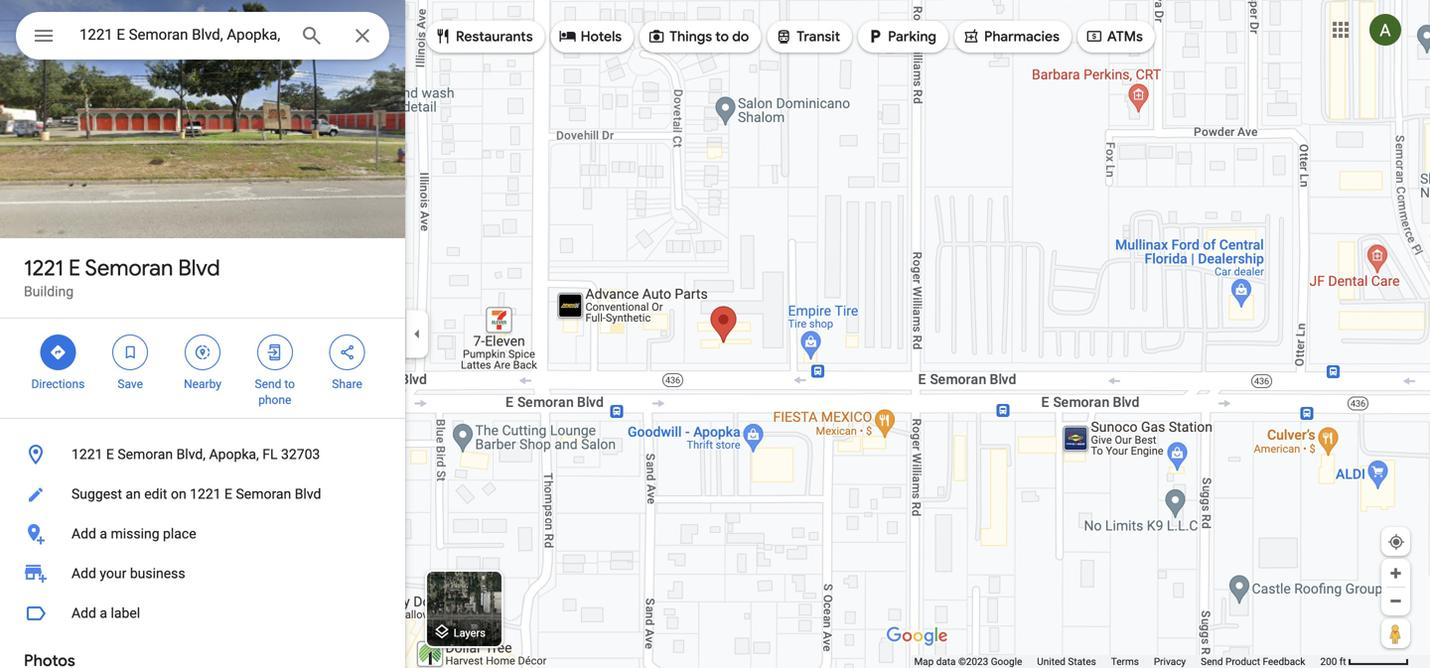 Task type: describe. For each thing, give the bounding box(es) containing it.
blvd inside 1221 e semoran blvd building
[[178, 254, 220, 282]]

add a missing place button
[[0, 514, 405, 554]]


[[962, 25, 980, 47]]

place
[[163, 526, 196, 542]]

edit
[[144, 486, 167, 503]]

map data ©2023 google
[[914, 656, 1022, 668]]

do
[[732, 28, 749, 46]]

layers
[[454, 627, 486, 639]]

200 ft
[[1320, 656, 1346, 668]]

1221 for blvd,
[[72, 446, 103, 463]]

1221 E Semoran Blvd, Apopka, FL 32703 field
[[16, 12, 389, 60]]

1221 e semoran blvd, apopka, fl 32703
[[72, 446, 320, 463]]

 things to do
[[648, 25, 749, 47]]

restaurants
[[456, 28, 533, 46]]

semoran for blvd
[[85, 254, 173, 282]]


[[434, 25, 452, 47]]

your
[[100, 566, 126, 582]]

map
[[914, 656, 934, 668]]

1221 e semoran blvd main content
[[0, 0, 405, 668]]

share
[[332, 377, 362, 391]]

a for missing
[[100, 526, 107, 542]]

terms button
[[1111, 655, 1139, 668]]

directions
[[31, 377, 85, 391]]

phone
[[258, 393, 291, 407]]

add a label
[[72, 605, 140, 622]]

things
[[669, 28, 712, 46]]

to inside  things to do
[[715, 28, 729, 46]]

privacy
[[1154, 656, 1186, 668]]


[[559, 25, 577, 47]]


[[266, 342, 284, 363]]

google account: angela cha  
(angela.cha@adept.ai) image
[[1370, 14, 1401, 46]]

atms
[[1107, 28, 1143, 46]]

data
[[936, 656, 956, 668]]

suggest
[[72, 486, 122, 503]]

united states
[[1037, 656, 1096, 668]]

none field inside 1221 e semoran blvd, apopka, fl 32703 field
[[79, 23, 284, 47]]

 pharmacies
[[962, 25, 1060, 47]]

32703
[[281, 446, 320, 463]]

google maps element
[[0, 0, 1430, 668]]


[[194, 342, 212, 363]]

 button
[[16, 12, 72, 64]]


[[121, 342, 139, 363]]

add for add a missing place
[[72, 526, 96, 542]]

1221 for blvd
[[24, 254, 63, 282]]

hotels
[[581, 28, 622, 46]]

 parking
[[866, 25, 936, 47]]


[[32, 21, 56, 50]]

add a missing place
[[72, 526, 196, 542]]

add your business link
[[0, 554, 405, 594]]

1221 e semoran blvd, apopka, fl 32703 button
[[0, 435, 405, 475]]

united
[[1037, 656, 1066, 668]]

blvd,
[[176, 446, 206, 463]]

business
[[130, 566, 185, 582]]

states
[[1068, 656, 1096, 668]]

200
[[1320, 656, 1337, 668]]

on
[[171, 486, 186, 503]]

blvd inside button
[[295, 486, 321, 503]]

feedback
[[1263, 656, 1305, 668]]


[[866, 25, 884, 47]]

2 vertical spatial semoran
[[236, 486, 291, 503]]


[[49, 342, 67, 363]]

save
[[118, 377, 143, 391]]

add for add your business
[[72, 566, 96, 582]]



Task type: locate. For each thing, give the bounding box(es) containing it.
1 horizontal spatial 1221
[[72, 446, 103, 463]]

zoom in image
[[1388, 566, 1403, 581]]

1221 inside suggest an edit on 1221 e semoran blvd button
[[190, 486, 221, 503]]

1 vertical spatial semoran
[[118, 446, 173, 463]]

1 add from the top
[[72, 526, 96, 542]]

1 horizontal spatial to
[[715, 28, 729, 46]]

semoran inside 1221 e semoran blvd building
[[85, 254, 173, 282]]

1 vertical spatial blvd
[[295, 486, 321, 503]]

0 vertical spatial send
[[255, 377, 281, 391]]

1221 right the on
[[190, 486, 221, 503]]


[[648, 25, 666, 47]]

show your location image
[[1387, 533, 1405, 551]]


[[338, 342, 356, 363]]

footer
[[914, 655, 1320, 668]]

blvd down 32703
[[295, 486, 321, 503]]

parking
[[888, 28, 936, 46]]

semoran for blvd,
[[118, 446, 173, 463]]

pharmacies
[[984, 28, 1060, 46]]

zoom out image
[[1388, 594, 1403, 609]]


[[1085, 25, 1103, 47]]

None field
[[79, 23, 284, 47]]

a
[[100, 526, 107, 542], [100, 605, 107, 622]]

send left "product"
[[1201, 656, 1223, 668]]

add left 'label'
[[72, 605, 96, 622]]

©2023
[[958, 656, 988, 668]]

product
[[1226, 656, 1260, 668]]

send for send product feedback
[[1201, 656, 1223, 668]]

blvd
[[178, 254, 220, 282], [295, 486, 321, 503]]

add left your
[[72, 566, 96, 582]]

send up 'phone'
[[255, 377, 281, 391]]

blvd up 
[[178, 254, 220, 282]]

1 vertical spatial a
[[100, 605, 107, 622]]

footer containing map data ©2023 google
[[914, 655, 1320, 668]]

semoran up 
[[85, 254, 173, 282]]

2 vertical spatial 1221
[[190, 486, 221, 503]]

to left 'do'
[[715, 28, 729, 46]]

 transit
[[775, 25, 840, 47]]

send inside send to phone
[[255, 377, 281, 391]]

0 vertical spatial to
[[715, 28, 729, 46]]

0 vertical spatial a
[[100, 526, 107, 542]]

1 horizontal spatial e
[[106, 446, 114, 463]]

a left missing
[[100, 526, 107, 542]]

to
[[715, 28, 729, 46], [284, 377, 295, 391]]

send inside send product feedback button
[[1201, 656, 1223, 668]]

0 horizontal spatial 1221
[[24, 254, 63, 282]]

a for label
[[100, 605, 107, 622]]

1 horizontal spatial blvd
[[295, 486, 321, 503]]

0 horizontal spatial send
[[255, 377, 281, 391]]

e for blvd
[[68, 254, 81, 282]]

3 add from the top
[[72, 605, 96, 622]]

add for add a label
[[72, 605, 96, 622]]

e up suggest
[[106, 446, 114, 463]]

terms
[[1111, 656, 1139, 668]]

2 add from the top
[[72, 566, 96, 582]]

0 horizontal spatial e
[[68, 254, 81, 282]]

add your business
[[72, 566, 185, 582]]

2 horizontal spatial e
[[224, 486, 232, 503]]

2 vertical spatial add
[[72, 605, 96, 622]]

1 vertical spatial e
[[106, 446, 114, 463]]

1221 inside 1221 e semoran blvd building
[[24, 254, 63, 282]]

0 horizontal spatial to
[[284, 377, 295, 391]]

semoran down "fl"
[[236, 486, 291, 503]]

to up 'phone'
[[284, 377, 295, 391]]

collapse side panel image
[[406, 323, 428, 345]]

200 ft button
[[1320, 656, 1409, 668]]

send to phone
[[255, 377, 295, 407]]

e down apopka,
[[224, 486, 232, 503]]

1221 e semoran blvd building
[[24, 254, 220, 300]]

e inside 1221 e semoran blvd building
[[68, 254, 81, 282]]

to inside send to phone
[[284, 377, 295, 391]]

add
[[72, 526, 96, 542], [72, 566, 96, 582], [72, 605, 96, 622]]

actions for 1221 e semoran blvd region
[[0, 319, 405, 418]]

label
[[111, 605, 140, 622]]

send
[[255, 377, 281, 391], [1201, 656, 1223, 668]]

privacy button
[[1154, 655, 1186, 668]]

0 horizontal spatial blvd
[[178, 254, 220, 282]]

1 vertical spatial 1221
[[72, 446, 103, 463]]

ft
[[1340, 656, 1346, 668]]

 hotels
[[559, 25, 622, 47]]

add a label button
[[0, 594, 405, 634]]

e for blvd,
[[106, 446, 114, 463]]

 search field
[[16, 12, 389, 64]]

2 horizontal spatial 1221
[[190, 486, 221, 503]]

0 vertical spatial 1221
[[24, 254, 63, 282]]

google
[[991, 656, 1022, 668]]

1 horizontal spatial send
[[1201, 656, 1223, 668]]

1 vertical spatial add
[[72, 566, 96, 582]]

send product feedback
[[1201, 656, 1305, 668]]

add down suggest
[[72, 526, 96, 542]]

e up building on the top left of page
[[68, 254, 81, 282]]

0 vertical spatial e
[[68, 254, 81, 282]]

1 vertical spatial send
[[1201, 656, 1223, 668]]

1221 up suggest
[[72, 446, 103, 463]]

 restaurants
[[434, 25, 533, 47]]

an
[[126, 486, 141, 503]]

1221 up building on the top left of page
[[24, 254, 63, 282]]

suggest an edit on 1221 e semoran blvd button
[[0, 475, 405, 514]]

nearby
[[184, 377, 221, 391]]

 atms
[[1085, 25, 1143, 47]]


[[775, 25, 793, 47]]

footer inside google maps element
[[914, 655, 1320, 668]]

semoran
[[85, 254, 173, 282], [118, 446, 173, 463], [236, 486, 291, 503]]

1 vertical spatial to
[[284, 377, 295, 391]]

e
[[68, 254, 81, 282], [106, 446, 114, 463], [224, 486, 232, 503]]

2 a from the top
[[100, 605, 107, 622]]

2 vertical spatial e
[[224, 486, 232, 503]]

0 vertical spatial semoran
[[85, 254, 173, 282]]

united states button
[[1037, 655, 1096, 668]]

1221
[[24, 254, 63, 282], [72, 446, 103, 463], [190, 486, 221, 503]]

0 vertical spatial add
[[72, 526, 96, 542]]

transit
[[797, 28, 840, 46]]

semoran up edit
[[118, 446, 173, 463]]

0 vertical spatial blvd
[[178, 254, 220, 282]]

building
[[24, 284, 74, 300]]

fl
[[262, 446, 278, 463]]

show street view coverage image
[[1381, 619, 1410, 649]]

send product feedback button
[[1201, 655, 1305, 668]]

1221 inside button
[[72, 446, 103, 463]]

1 a from the top
[[100, 526, 107, 542]]

a left 'label'
[[100, 605, 107, 622]]

send for send to phone
[[255, 377, 281, 391]]

missing
[[111, 526, 159, 542]]

suggest an edit on 1221 e semoran blvd
[[72, 486, 321, 503]]

apopka,
[[209, 446, 259, 463]]



Task type: vqa. For each thing, say whether or not it's contained in the screenshot.
Shopping link to the left
no



